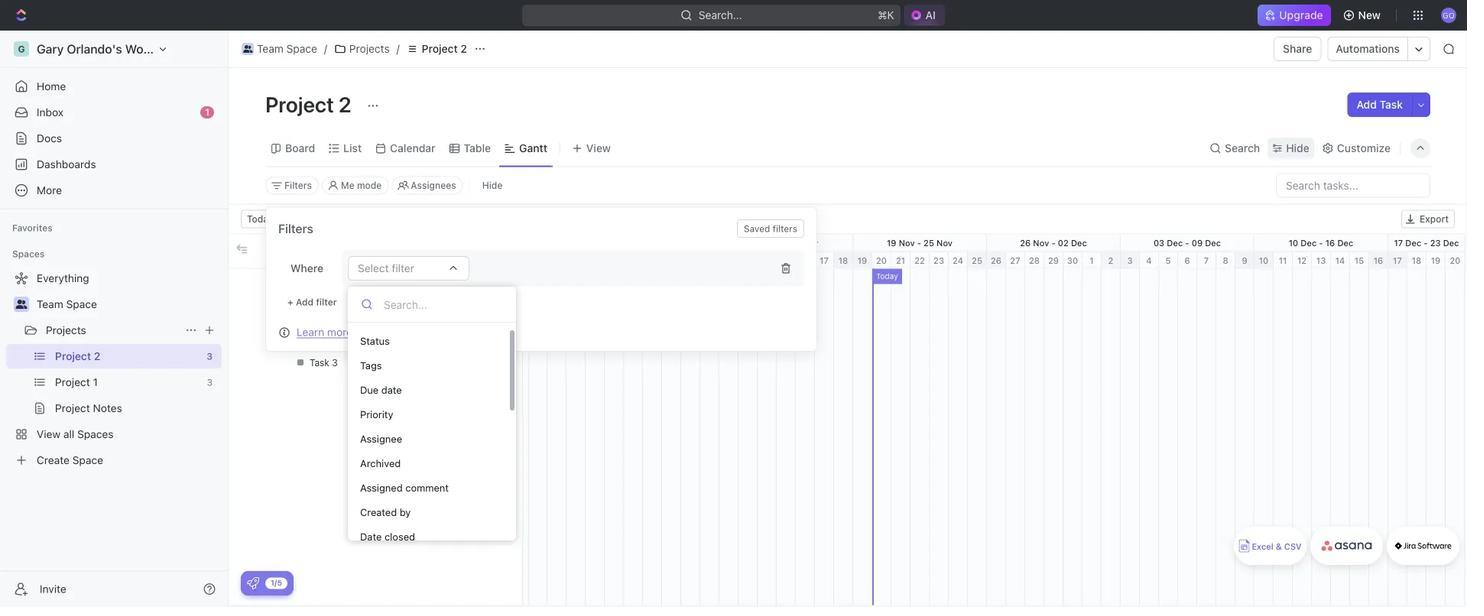 Task type: vqa. For each thing, say whether or not it's contained in the screenshot.
Search
yes



Task type: describe. For each thing, give the bounding box(es) containing it.
17 dec - 23 dec
[[1394, 238, 1459, 248]]

1 horizontal spatial 12
[[754, 238, 763, 248]]

dashboards link
[[6, 152, 222, 177]]

3 column header from the left
[[473, 234, 496, 268]]

row group containing project 2
[[229, 269, 522, 605]]

11 for 1st 11 'element'
[[705, 255, 714, 265]]

assigned
[[360, 482, 403, 493]]

1 horizontal spatial team
[[257, 42, 283, 55]]

project 2 inside cell
[[304, 277, 343, 287]]

learn more about filters link
[[297, 326, 414, 338]]

0 horizontal spatial 19
[[858, 255, 867, 265]]

2 16 element from the left
[[1369, 252, 1388, 269]]

table link
[[461, 138, 491, 159]]

team space link inside tree
[[37, 292, 219, 317]]

hide inside dropdown button
[[1286, 142, 1309, 154]]

new button
[[1337, 3, 1390, 28]]

calendar
[[390, 142, 436, 154]]

- for 02
[[1051, 238, 1056, 248]]

1 vertical spatial today
[[876, 272, 898, 281]]

task 3 row
[[229, 349, 522, 376]]

1 15 element from the left
[[777, 252, 796, 269]]

1 horizontal spatial 3
[[1127, 255, 1133, 265]]

to do 
 
 
 
 
 task 3 cell
[[274, 349, 473, 376]]

⌘k
[[878, 9, 894, 21]]

03 dec - 09 dec
[[1154, 238, 1221, 248]]

17 dec - 23 dec element
[[1388, 234, 1466, 251]]

0 horizontal spatial 16
[[800, 255, 810, 265]]

2 horizontal spatial 12
[[1297, 255, 1307, 265]]

filters button
[[265, 176, 319, 195]]

gantt link
[[516, 138, 547, 159]]

13 for 1st 13 element from left
[[743, 255, 752, 265]]

27
[[1010, 255, 1020, 265]]

space inside tree
[[66, 298, 97, 310]]

2 10 element from the left
[[1255, 252, 1274, 269]]

search...
[[699, 9, 742, 21]]

created by
[[360, 506, 411, 518]]

28
[[1029, 255, 1040, 265]]

1 horizontal spatial team space link
[[238, 40, 321, 58]]

26 nov - 02 dec element
[[987, 234, 1121, 251]]

17 inside 17 dec - 23 dec element
[[1394, 238, 1403, 248]]

board link
[[282, 138, 315, 159]]

2 horizontal spatial 19
[[1431, 255, 1441, 265]]

learn
[[297, 326, 324, 338]]

share
[[1283, 42, 1312, 55]]

2 horizontal spatial 16
[[1374, 255, 1383, 265]]

about
[[355, 326, 384, 338]]

2 6 from the left
[[1185, 255, 1190, 265]]

1 6 from the left
[[611, 255, 617, 265]]

0 vertical spatial project 2
[[422, 42, 467, 55]]

customize button
[[1317, 138, 1395, 159]]

favorites
[[12, 222, 53, 233]]

automations
[[1336, 42, 1400, 55]]

1 18 element from the left
[[834, 252, 853, 269]]

0 horizontal spatial 18
[[790, 238, 800, 248]]

saved filters
[[744, 223, 797, 234]]

10 for 2nd 10 element from right
[[686, 255, 695, 265]]

excel
[[1252, 542, 1273, 552]]

today button
[[241, 210, 280, 228]]

2 9 from the left
[[1242, 255, 1247, 265]]

2 5 from the left
[[1165, 255, 1171, 265]]

19 nov - 25 nov
[[887, 238, 953, 248]]

12 nov - 18 nov
[[754, 238, 818, 248]]

dashboards
[[37, 158, 96, 170]]

project 2 link
[[403, 40, 471, 58]]

date closed
[[360, 531, 415, 542]]

&
[[1276, 542, 1282, 552]]

docs link
[[6, 126, 222, 151]]

7
[[1204, 255, 1209, 265]]

26 element
[[987, 252, 1006, 269]]

1 vertical spatial filter
[[316, 297, 337, 307]]

name column header
[[274, 234, 473, 268]]

excel & csv
[[1252, 542, 1302, 552]]

list
[[343, 142, 362, 154]]

task 3
[[310, 357, 338, 368]]

1 11 element from the left
[[700, 252, 719, 269]]

1 19 element from the left
[[853, 252, 872, 269]]

26 for 26 nov - 02 dec
[[1020, 238, 1031, 248]]

1 14 element from the left
[[758, 252, 777, 269]]

project inside project 2 link
[[422, 42, 458, 55]]

29 oct - 04 nov element
[[453, 234, 586, 251]]

1 horizontal spatial 19
[[887, 238, 896, 248]]

to do 
 
 
 
 
 task 2 cell
[[274, 322, 473, 349]]

17 down 12 nov - 18 nov element
[[820, 255, 829, 265]]

select filter button
[[348, 256, 469, 281]]

1 horizontal spatial 16
[[1325, 238, 1335, 248]]

select filter
[[358, 262, 414, 274]]

filters
[[284, 180, 312, 191]]

1 17 element from the left
[[815, 252, 834, 269]]

user group image inside tree
[[16, 300, 27, 309]]

assignees
[[411, 180, 456, 191]]

upgrade
[[1279, 9, 1323, 21]]

hide inside button
[[482, 180, 503, 191]]

- for 09
[[1185, 238, 1189, 248]]

11 for first 11 'element' from right
[[1279, 255, 1287, 265]]

29
[[1048, 255, 1059, 265]]

26 for 26
[[991, 255, 1002, 265]]

4 nov from the left
[[937, 238, 953, 248]]

1 inside cell
[[332, 304, 336, 314]]

by
[[400, 506, 411, 518]]

2 19 element from the left
[[1427, 252, 1446, 269]]

customize
[[1337, 142, 1391, 154]]

2 14 from the left
[[1335, 255, 1345, 265]]

1 horizontal spatial team space
[[257, 42, 317, 55]]

where
[[290, 262, 323, 274]]

assigned comment
[[360, 482, 449, 493]]

task 2
[[310, 330, 337, 341]]

2 13 element from the left
[[1312, 252, 1331, 269]]

3 element
[[547, 252, 567, 269]]

22
[[914, 255, 925, 265]]

priority
[[360, 409, 393, 420]]

gantt
[[519, 142, 547, 154]]

nov for 26
[[1033, 238, 1049, 248]]

1 8 from the left
[[649, 255, 655, 265]]

task 2 row
[[229, 322, 522, 349]]

sidebar navigation
[[0, 31, 229, 607]]

2 column header from the left
[[252, 234, 274, 268]]

tags
[[360, 360, 382, 371]]

saved
[[744, 223, 770, 234]]

1 20 element from the left
[[872, 252, 891, 269]]

1/5
[[271, 578, 282, 587]]

1 vertical spatial project
[[265, 91, 334, 117]]

- for 25
[[917, 238, 921, 248]]

task for task 2
[[310, 330, 329, 341]]

7 element
[[624, 252, 643, 269]]

tree inside sidebar navigation
[[6, 266, 222, 472]]

status
[[360, 335, 390, 347]]

csv
[[1284, 542, 1302, 552]]

29 element
[[1044, 252, 1063, 269]]

30
[[1067, 255, 1078, 265]]

4 dec from the left
[[1301, 238, 1317, 248]]

add task button
[[1347, 93, 1412, 117]]

user group image inside team space "link"
[[243, 45, 252, 53]]

25 element
[[968, 252, 987, 269]]

2 11 element from the left
[[1274, 252, 1293, 269]]

0 vertical spatial projects
[[349, 42, 390, 55]]

projects inside tree
[[46, 324, 86, 336]]

20 for second 20 "element" from left
[[1450, 255, 1461, 265]]

0 vertical spatial 23
[[1430, 238, 1441, 248]]

closed
[[385, 531, 415, 542]]

assignees button
[[392, 176, 463, 195]]

project 2 cell
[[274, 269, 473, 295]]

- for 18
[[784, 238, 788, 248]]

add task
[[1357, 98, 1403, 111]]

21
[[896, 255, 905, 265]]



Task type: locate. For each thing, give the bounding box(es) containing it.
5 down 03 dec - 09 dec
[[1165, 255, 1171, 265]]

11 element
[[700, 252, 719, 269], [1274, 252, 1293, 269]]

0 horizontal spatial  image
[[237, 243, 247, 254]]

1 20 from the left
[[876, 255, 887, 265]]

26
[[1020, 238, 1031, 248], [991, 255, 1002, 265]]

2 14 element from the left
[[1331, 252, 1350, 269]]

1
[[205, 107, 209, 117], [517, 255, 521, 265], [1090, 255, 1094, 265], [332, 304, 336, 314]]

project inside project 2 cell
[[304, 277, 335, 287]]

1 horizontal spatial 17 element
[[1388, 252, 1407, 269]]

filter
[[392, 262, 414, 274], [316, 297, 337, 307]]

19 element down 17 dec - 23 dec element
[[1427, 252, 1446, 269]]

12 down 10 dec - 16 dec
[[1297, 255, 1307, 265]]

0 vertical spatial team space link
[[238, 40, 321, 58]]

0 horizontal spatial 20
[[876, 255, 887, 265]]

project 2 - 0.00% row
[[229, 269, 522, 295]]

0 horizontal spatial add
[[296, 297, 314, 307]]

05 nov - 11 nov element
[[586, 234, 719, 251]]

12 element
[[719, 252, 739, 269], [1293, 252, 1312, 269]]

9 right 7
[[1242, 255, 1247, 265]]

0 horizontal spatial 12
[[724, 255, 733, 265]]

13 element down 10 dec - 16 dec element at the right
[[1312, 252, 1331, 269]]

0 horizontal spatial 13 element
[[739, 252, 758, 269]]

1 horizontal spatial 11
[[1279, 255, 1287, 265]]

20 element left 21
[[872, 252, 891, 269]]

task inside 'row'
[[310, 357, 329, 368]]

3 dec from the left
[[1205, 238, 1221, 248]]

0 vertical spatial filter
[[392, 262, 414, 274]]

/
[[324, 42, 327, 55], [396, 42, 400, 55]]

0 vertical spatial team space
[[257, 42, 317, 55]]

archived
[[360, 458, 401, 469]]

today inside button
[[247, 214, 273, 224]]

0 horizontal spatial 4
[[573, 255, 578, 265]]

 image left 2 element
[[504, 247, 515, 257]]

02
[[1058, 238, 1069, 248]]

0 horizontal spatial team space link
[[37, 292, 219, 317]]

16 element
[[796, 252, 815, 269], [1369, 252, 1388, 269]]

1 horizontal spatial 14
[[1335, 255, 1345, 265]]

add
[[1357, 98, 1377, 111], [296, 297, 314, 307]]

03 dec - 09 dec element
[[1121, 234, 1255, 251]]

comment
[[405, 482, 449, 493]]

0 horizontal spatial 12 element
[[719, 252, 739, 269]]

17 element down 12 nov - 18 nov element
[[815, 252, 834, 269]]

project
[[422, 42, 458, 55], [265, 91, 334, 117], [304, 277, 335, 287]]

13 element
[[739, 252, 758, 269], [1312, 252, 1331, 269]]

0 horizontal spatial team space
[[37, 298, 97, 310]]

in progress 
 
 
 
 
 task 1 cell
[[274, 295, 473, 322]]

team space link
[[238, 40, 321, 58], [37, 292, 219, 317]]

15 down 10 dec - 16 dec element at the right
[[1355, 255, 1364, 265]]

nov for 12
[[765, 238, 781, 248]]

30 element
[[1063, 252, 1083, 269]]

Search... text field
[[384, 293, 503, 316]]

dec
[[1071, 238, 1087, 248], [1167, 238, 1183, 248], [1205, 238, 1221, 248], [1301, 238, 1317, 248], [1337, 238, 1353, 248], [1405, 238, 1421, 248], [1443, 238, 1459, 248]]

0 horizontal spatial 6
[[611, 255, 617, 265]]

18 element
[[834, 252, 853, 269], [1407, 252, 1427, 269]]

due date
[[360, 384, 402, 396]]

5 nov from the left
[[1033, 238, 1049, 248]]

23 right "22" element
[[933, 255, 944, 265]]

tree grid containing project 2
[[229, 234, 522, 605]]

0 horizontal spatial 5
[[592, 255, 597, 265]]

18 element left 21
[[834, 252, 853, 269]]

14 element down 12 nov - 18 nov
[[758, 252, 777, 269]]

team space
[[257, 42, 317, 55], [37, 298, 97, 310]]

1 vertical spatial project 2
[[265, 91, 356, 117]]

0 vertical spatial filters
[[773, 223, 797, 234]]

0 horizontal spatial user group image
[[16, 300, 27, 309]]

03
[[1154, 238, 1165, 248]]

0 vertical spatial projects link
[[330, 40, 393, 58]]

1 horizontal spatial 23
[[1430, 238, 1441, 248]]

onboarding checklist button element
[[247, 577, 259, 589]]

1 horizontal spatial 5
[[1165, 255, 1171, 265]]

2 element
[[529, 252, 547, 269]]

1 horizontal spatial 15 element
[[1350, 252, 1369, 269]]

today
[[247, 214, 273, 224], [876, 272, 898, 281]]

11 down 10 dec - 16 dec element at the right
[[1279, 255, 1287, 265]]

09
[[1192, 238, 1203, 248]]

10 for 1st 10 element from right
[[1259, 255, 1269, 265]]

1 vertical spatial add
[[296, 297, 314, 307]]

hide button
[[1268, 138, 1314, 159]]

0 horizontal spatial 14 element
[[758, 252, 777, 269]]

projects link
[[330, 40, 393, 58], [46, 318, 179, 343]]

0 horizontal spatial 11
[[705, 255, 714, 265]]

hide right search
[[1286, 142, 1309, 154]]

17 down 17 dec - 23 dec
[[1393, 255, 1402, 265]]

14 element down 10 dec - 16 dec element at the right
[[1331, 252, 1350, 269]]

25 up "22" element
[[924, 238, 934, 248]]

18
[[790, 238, 800, 248], [838, 255, 848, 265], [1412, 255, 1421, 265]]

created
[[360, 506, 397, 518]]

user group image
[[243, 45, 252, 53], [16, 300, 27, 309]]

projects link inside tree
[[46, 318, 179, 343]]

board
[[285, 142, 315, 154]]

27 element
[[1006, 252, 1025, 269]]

filters up 12 nov - 18 nov
[[773, 223, 797, 234]]

1 horizontal spatial 9
[[1242, 255, 1247, 265]]

0 vertical spatial space
[[286, 42, 317, 55]]

1 dec from the left
[[1071, 238, 1087, 248]]

17
[[1394, 238, 1403, 248], [820, 255, 829, 265], [1393, 255, 1402, 265]]

2 18 element from the left
[[1407, 252, 1427, 269]]

0 horizontal spatial filter
[[316, 297, 337, 307]]

hide button
[[476, 176, 509, 195]]

2 15 from the left
[[1355, 255, 1364, 265]]

1 horizontal spatial 13
[[1316, 255, 1326, 265]]

1 vertical spatial space
[[66, 298, 97, 310]]

19 left 21
[[858, 255, 867, 265]]

2 vertical spatial project
[[304, 277, 335, 287]]

2 17 element from the left
[[1388, 252, 1407, 269]]

5 - from the left
[[1319, 238, 1323, 248]]

0 horizontal spatial 8
[[649, 255, 655, 265]]

3 right 30 element
[[1127, 255, 1133, 265]]

1 vertical spatial team space link
[[37, 292, 219, 317]]

1 horizontal spatial 8
[[1223, 255, 1228, 265]]

 image
[[237, 243, 247, 254], [504, 247, 515, 257]]

24 element
[[949, 252, 968, 269]]

23 down export
[[1430, 238, 1441, 248]]

+ add filter
[[287, 297, 337, 307]]

2 horizontal spatial 10
[[1289, 238, 1298, 248]]

row
[[229, 234, 522, 269]]

tree containing team space
[[6, 266, 222, 472]]

5 right the "3" element
[[592, 255, 597, 265]]

export
[[1420, 214, 1449, 224]]

3 inside cell
[[332, 357, 338, 368]]

2 nov from the left
[[802, 238, 818, 248]]

2 dec from the left
[[1167, 238, 1183, 248]]

1 - from the left
[[784, 238, 788, 248]]

1 horizontal spatial filter
[[392, 262, 414, 274]]

12 nov - 18 nov element
[[719, 234, 853, 251]]

task for task 1
[[310, 304, 329, 314]]

24
[[953, 255, 963, 265]]

10 element down 05 nov - 11 nov element
[[681, 252, 700, 269]]

28 element
[[1025, 252, 1044, 269]]

0 horizontal spatial 9
[[668, 255, 674, 265]]

25 inside 25 element
[[972, 255, 982, 265]]

1 vertical spatial user group image
[[16, 300, 27, 309]]

16 down search tasks... text box
[[1325, 238, 1335, 248]]

26 right 25 element in the top of the page
[[991, 255, 1002, 265]]

new
[[1358, 9, 1381, 21]]

calendar link
[[387, 138, 436, 159]]

1 horizontal spatial 4
[[1146, 255, 1152, 265]]

onboarding checklist button image
[[247, 577, 259, 589]]

0 horizontal spatial 26
[[991, 255, 1002, 265]]

2 horizontal spatial 18
[[1412, 255, 1421, 265]]

0 horizontal spatial team
[[37, 298, 63, 310]]

23 element
[[930, 252, 949, 269]]

table
[[464, 142, 491, 154]]

1 horizontal spatial projects
[[349, 42, 390, 55]]

spaces
[[12, 248, 45, 259]]

0 vertical spatial team
[[257, 42, 283, 55]]

2 - from the left
[[917, 238, 921, 248]]

20
[[876, 255, 887, 265], [1450, 255, 1461, 265]]

0 horizontal spatial 3
[[332, 357, 338, 368]]

- down saved filters
[[784, 238, 788, 248]]

3
[[1127, 255, 1133, 265], [332, 357, 338, 368]]

0 horizontal spatial projects
[[46, 324, 86, 336]]

1 vertical spatial 3
[[332, 357, 338, 368]]

10 for 10 dec - 16 dec
[[1289, 238, 1298, 248]]

task 1 row
[[229, 295, 522, 322]]

- left 02
[[1051, 238, 1056, 248]]

14 down 12 nov - 18 nov
[[762, 255, 772, 265]]

inbox
[[37, 106, 63, 118]]

16 element down 12 nov - 18 nov element
[[796, 252, 815, 269]]

0 vertical spatial hide
[[1286, 142, 1309, 154]]

column header
[[229, 234, 252, 268], [252, 234, 274, 268], [473, 234, 496, 268], [496, 234, 522, 268]]

today down 21
[[876, 272, 898, 281]]

1 vertical spatial team space
[[37, 298, 97, 310]]

10 element
[[681, 252, 700, 269], [1255, 252, 1274, 269]]

22 element
[[911, 252, 930, 269]]

task for task 3
[[310, 357, 329, 368]]

18 left 21
[[838, 255, 848, 265]]

3 - from the left
[[1051, 238, 1056, 248]]

1 13 element from the left
[[739, 252, 758, 269]]

3 nov from the left
[[899, 238, 915, 248]]

task down task 2
[[310, 357, 329, 368]]

filter inside select filter dropdown button
[[392, 262, 414, 274]]

excel & csv link
[[1234, 527, 1307, 565]]

4 down 03 dec - 09 dec element
[[1146, 255, 1152, 265]]

1 horizontal spatial  image
[[504, 247, 515, 257]]

filter right select
[[392, 262, 414, 274]]

11 element down 05 nov - 11 nov element
[[700, 252, 719, 269]]

11 down 05 nov - 11 nov element
[[705, 255, 714, 265]]

2 15 element from the left
[[1350, 252, 1369, 269]]

2 / from the left
[[396, 42, 400, 55]]

favorites button
[[6, 219, 59, 237]]

1 15 from the left
[[781, 255, 791, 265]]

26 nov - 02 dec
[[1020, 238, 1087, 248]]

7 dec from the left
[[1443, 238, 1459, 248]]

10 dec - 16 dec
[[1289, 238, 1353, 248]]

1 horizontal spatial 16 element
[[1369, 252, 1388, 269]]

13 down 10 dec - 16 dec
[[1316, 255, 1326, 265]]

list link
[[340, 138, 362, 159]]

space
[[286, 42, 317, 55], [66, 298, 97, 310]]

nov for 19
[[899, 238, 915, 248]]

1 horizontal spatial 13 element
[[1312, 252, 1331, 269]]

15 element down 10 dec - 16 dec element at the right
[[1350, 252, 1369, 269]]

9
[[668, 255, 674, 265], [1242, 255, 1247, 265]]

hide down table
[[482, 180, 503, 191]]

19 nov - 25 nov element
[[853, 234, 987, 251]]

0 horizontal spatial today
[[247, 214, 273, 224]]

20 element down 17 dec - 23 dec element
[[1446, 252, 1466, 269]]

13 for first 13 element from right
[[1316, 255, 1326, 265]]

20 left 21
[[876, 255, 887, 265]]

10 dec - 16 dec element
[[1255, 234, 1388, 251]]

10 element right 7
[[1255, 252, 1274, 269]]

team inside tree
[[37, 298, 63, 310]]

docs
[[37, 132, 62, 144]]

task down task 1
[[310, 330, 329, 341]]

1 horizontal spatial 20 element
[[1446, 252, 1466, 269]]

4
[[573, 255, 578, 265], [1146, 255, 1152, 265]]

1 / from the left
[[324, 42, 327, 55]]

15
[[781, 255, 791, 265], [1355, 255, 1364, 265]]

tree
[[6, 266, 222, 472]]

17 down export button
[[1394, 238, 1403, 248]]

0 horizontal spatial 15
[[781, 255, 791, 265]]

1 horizontal spatial 10
[[1259, 255, 1269, 265]]

1 horizontal spatial 18
[[838, 255, 848, 265]]

task inside button
[[1380, 98, 1403, 111]]

1 vertical spatial 23
[[933, 255, 944, 265]]

16 down 12 nov - 18 nov element
[[800, 255, 810, 265]]

19 up 21
[[887, 238, 896, 248]]

14
[[762, 255, 772, 265], [1335, 255, 1345, 265]]

1 nov from the left
[[765, 238, 781, 248]]

0 horizontal spatial 11 element
[[700, 252, 719, 269]]

0 horizontal spatial 19 element
[[853, 252, 872, 269]]

row group
[[229, 269, 522, 605]]

more
[[327, 326, 352, 338]]

+
[[287, 297, 293, 307]]

14 down 10 dec - 16 dec element at the right
[[1335, 255, 1345, 265]]

task up learn
[[310, 304, 329, 314]]

2
[[461, 42, 467, 55], [339, 91, 352, 117], [1108, 255, 1113, 265], [338, 277, 343, 287], [332, 330, 337, 341]]

1 16 element from the left
[[796, 252, 815, 269]]

11 element down 10 dec - 16 dec
[[1274, 252, 1293, 269]]

16 element down 17 dec - 23 dec element
[[1369, 252, 1388, 269]]

1 4 from the left
[[573, 255, 578, 265]]

1 horizontal spatial 25
[[972, 255, 982, 265]]

1 inside sidebar navigation
[[205, 107, 209, 117]]

task up customize
[[1380, 98, 1403, 111]]

share button
[[1274, 37, 1321, 61]]

8 right 7
[[1223, 255, 1228, 265]]

1 11 from the left
[[705, 255, 714, 265]]

12 element down 12 nov - 18 nov element
[[719, 252, 739, 269]]

automations button
[[1328, 37, 1407, 60]]

14 element
[[758, 252, 777, 269], [1331, 252, 1350, 269]]

20 element
[[872, 252, 891, 269], [1446, 252, 1466, 269]]

26 up 28
[[1020, 238, 1031, 248]]

2 4 from the left
[[1146, 255, 1152, 265]]

- for 16
[[1319, 238, 1323, 248]]

17 element
[[815, 252, 834, 269], [1388, 252, 1407, 269]]

8 down 05 nov - 11 nov element
[[649, 255, 655, 265]]

4 - from the left
[[1185, 238, 1189, 248]]

13
[[743, 255, 752, 265], [1316, 255, 1326, 265]]

1 horizontal spatial add
[[1357, 98, 1377, 111]]

12 element down 10 dec - 16 dec
[[1293, 252, 1312, 269]]

1 14 from the left
[[762, 255, 772, 265]]

16
[[1325, 238, 1335, 248], [800, 255, 810, 265], [1374, 255, 1383, 265]]

13 element down saved
[[739, 252, 758, 269]]

15 element
[[777, 252, 796, 269], [1350, 252, 1369, 269]]

1 horizontal spatial 14 element
[[1331, 252, 1350, 269]]

6
[[611, 255, 617, 265], [1185, 255, 1190, 265]]

19 element
[[853, 252, 872, 269], [1427, 252, 1446, 269]]

1 horizontal spatial 10 element
[[1255, 252, 1274, 269]]

2 20 from the left
[[1450, 255, 1461, 265]]

11
[[705, 255, 714, 265], [1279, 255, 1287, 265]]

task 1
[[310, 304, 336, 314]]

home link
[[6, 74, 222, 99]]

18 down saved filters
[[790, 238, 800, 248]]

1 horizontal spatial user group image
[[243, 45, 252, 53]]

20 for 1st 20 "element" from left
[[876, 255, 887, 265]]

1 12 element from the left
[[719, 252, 739, 269]]

add right +
[[296, 297, 314, 307]]

- for 23
[[1424, 238, 1428, 248]]

today down filters dropdown button
[[247, 214, 273, 224]]

12
[[754, 238, 763, 248], [724, 255, 733, 265], [1297, 255, 1307, 265]]

0 horizontal spatial 15 element
[[777, 252, 796, 269]]

4 column header from the left
[[496, 234, 522, 268]]

1 horizontal spatial hide
[[1286, 142, 1309, 154]]

due
[[360, 384, 379, 396]]

10
[[1289, 238, 1298, 248], [686, 255, 695, 265], [1259, 255, 1269, 265]]

17 element down 17 dec - 23 dec
[[1388, 252, 1407, 269]]

12 down 12 nov - 18 nov element
[[724, 255, 733, 265]]

filters right about
[[387, 326, 414, 338]]

1 9 from the left
[[668, 255, 674, 265]]

15 down 12 nov - 18 nov
[[781, 255, 791, 265]]

export button
[[1401, 210, 1455, 228]]

project 2
[[422, 42, 467, 55], [265, 91, 356, 117], [304, 277, 343, 287]]

0 horizontal spatial 18 element
[[834, 252, 853, 269]]

1 vertical spatial team
[[37, 298, 63, 310]]

learn more about filters
[[297, 326, 414, 338]]

16 down 10 dec - 16 dec element at the right
[[1374, 255, 1383, 265]]

date
[[360, 531, 382, 542]]

6 dec from the left
[[1405, 238, 1421, 248]]

assignee
[[360, 433, 402, 445]]

- up 22
[[917, 238, 921, 248]]

6 - from the left
[[1424, 238, 1428, 248]]

 image down today button
[[237, 243, 247, 254]]

Search tasks... text field
[[1277, 174, 1430, 197]]

tree grid
[[229, 234, 522, 605]]

2 11 from the left
[[1279, 255, 1287, 265]]

add inside button
[[1357, 98, 1377, 111]]

- down search tasks... text box
[[1319, 238, 1323, 248]]

18 down 17 dec - 23 dec
[[1412, 255, 1421, 265]]

1 5 from the left
[[592, 255, 597, 265]]

1 13 from the left
[[743, 255, 752, 265]]

2 12 element from the left
[[1293, 252, 1312, 269]]

12 down saved
[[754, 238, 763, 248]]

6 left 7 element
[[611, 255, 617, 265]]

- down export button
[[1424, 238, 1428, 248]]

search button
[[1205, 138, 1265, 159]]

add up customize
[[1357, 98, 1377, 111]]

2 13 from the left
[[1316, 255, 1326, 265]]

19 down 17 dec - 23 dec element
[[1431, 255, 1441, 265]]

15 element down 12 nov - 18 nov element
[[777, 252, 796, 269]]

0 horizontal spatial 17 element
[[815, 252, 834, 269]]

date
[[381, 384, 402, 396]]

select
[[358, 262, 389, 274]]

1 horizontal spatial 20
[[1450, 255, 1461, 265]]

25 inside 19 nov - 25 nov element
[[924, 238, 934, 248]]

1 vertical spatial filters
[[387, 326, 414, 338]]

filter up more
[[316, 297, 337, 307]]

6 down 03 dec - 09 dec
[[1185, 255, 1190, 265]]

1 horizontal spatial filters
[[773, 223, 797, 234]]

- left 09
[[1185, 238, 1189, 248]]

13 down saved
[[743, 255, 752, 265]]

0 horizontal spatial 25
[[924, 238, 934, 248]]

3 down task 2
[[332, 357, 338, 368]]

8
[[649, 255, 655, 265], [1223, 255, 1228, 265]]

9 down 05 nov - 11 nov element
[[668, 255, 674, 265]]

1 horizontal spatial 19 element
[[1427, 252, 1446, 269]]

18 element down 17 dec - 23 dec
[[1407, 252, 1427, 269]]

25
[[924, 238, 934, 248], [972, 255, 982, 265]]

4 right the "3" element
[[573, 255, 578, 265]]

invite
[[40, 583, 66, 595]]

21 element
[[891, 252, 911, 269]]

0 horizontal spatial hide
[[482, 180, 503, 191]]

19 element left 21
[[853, 252, 872, 269]]

home
[[37, 80, 66, 93]]

1 horizontal spatial space
[[286, 42, 317, 55]]

team space inside tree
[[37, 298, 97, 310]]

1 horizontal spatial 12 element
[[1293, 252, 1312, 269]]

2 8 from the left
[[1223, 255, 1228, 265]]

5 dec from the left
[[1337, 238, 1353, 248]]

0 horizontal spatial 16 element
[[796, 252, 815, 269]]

25 right the 24 element
[[972, 255, 982, 265]]

0 vertical spatial 26
[[1020, 238, 1031, 248]]

23
[[1430, 238, 1441, 248], [933, 255, 944, 265]]

1 horizontal spatial 18 element
[[1407, 252, 1427, 269]]

1 column header from the left
[[229, 234, 252, 268]]

1 vertical spatial projects
[[46, 324, 86, 336]]

0 vertical spatial 3
[[1127, 255, 1133, 265]]

20 down 17 dec - 23 dec element
[[1450, 255, 1461, 265]]

1 horizontal spatial 6
[[1185, 255, 1190, 265]]

2 20 element from the left
[[1446, 252, 1466, 269]]

1 10 element from the left
[[681, 252, 700, 269]]

1 horizontal spatial 15
[[1355, 255, 1364, 265]]



